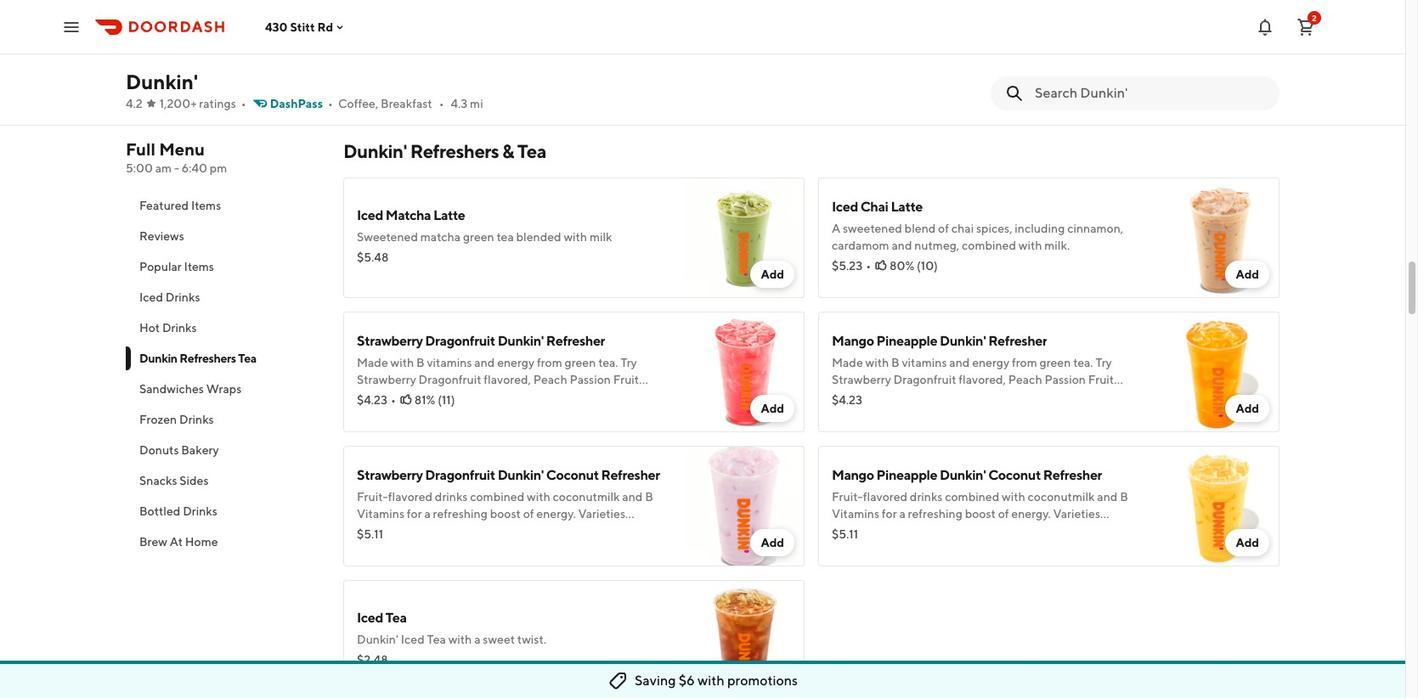 Task type: describe. For each thing, give the bounding box(es) containing it.
of inside iced chai latte a sweetened blend of chai spices, including cinnamon, cardamom and nutmeg, combined with milk.
[[938, 222, 949, 235]]

bean
[[412, 28, 439, 42]]

$4.23 •
[[357, 394, 396, 407]]

ratings
[[199, 97, 236, 110]]

chai
[[861, 199, 889, 215]]

mango pineapple dunkin' coconut refresher image
[[1159, 446, 1280, 567]]

$5.23
[[832, 259, 863, 273]]

peach inside strawberry dragonfruit dunkin' coconut refresher fruit-flavored drinks combined with coconutmilk and b vitamins for a refreshing boost of energy. varieties include: strawberry dragonfruit, peach passion fruit and mango pineapple flavors.
[[532, 524, 566, 538]]

fruit inside strawberry dragonfruit dunkin' coconut refresher fruit-flavored drinks combined with coconutmilk and b vitamins for a refreshing boost of energy. varieties include: strawberry dragonfruit, peach passion fruit and mango pineapple flavors.
[[612, 524, 638, 538]]

add for mango pineapple dunkin' coconut refresher
[[1236, 536, 1260, 550]]

refresher inside strawberry dragonfruit dunkin' refresher made with b vitamins and energy from green tea. try strawberry dragonfruit flavored, peach passion fruit flavored and mango pineapple flavored.
[[546, 333, 605, 349]]

reviews button
[[126, 221, 323, 252]]

your
[[469, 79, 493, 93]]

vitamins for dragonfruit
[[427, 356, 472, 370]]

6:40
[[182, 161, 207, 175]]

430 stitt rd button
[[265, 20, 347, 34]]

1 vertical spatial start
[[442, 79, 467, 93]]

drinks for dragonfruit
[[435, 490, 468, 504]]

dunkin' inside mango pineapple dunkin' refresher made with b vitamins and energy from green tea. try strawberry dragonfruit flavored, peach passion fruit flavored and mango pineapple flavored.
[[940, 333, 986, 349]]

items for featured items
[[191, 199, 221, 212]]

popular items
[[139, 260, 214, 274]]

a inside 'not every bean has what it takes to be a dunkin' espresso bean. we only roast and grind the finest, high-quality arabica beans. then we kick-start out espresso machines so you can kick-start your day.'
[[563, 28, 569, 42]]

0 horizontal spatial kick-
[[415, 79, 442, 93]]

hot drinks
[[139, 321, 197, 335]]

with inside mango pineapple dunkin' refresher made with b vitamins and energy from green tea. try strawberry dragonfruit flavored, peach passion fruit flavored and mango pineapple flavored.
[[866, 356, 889, 370]]

bottled drinks button
[[126, 496, 323, 527]]

drinks for pineapple
[[910, 490, 943, 504]]

tea left sweet
[[427, 633, 446, 647]]

spices,
[[977, 222, 1013, 235]]

2
[[1312, 12, 1317, 23]]

pineapple inside strawberry dragonfruit dunkin' coconut refresher fruit-flavored drinks combined with coconutmilk and b vitamins for a refreshing boost of energy. varieties include: strawberry dragonfruit, peach passion fruit and mango pineapple flavors.
[[397, 541, 452, 555]]

rd
[[317, 20, 333, 34]]

• for dashpass •
[[328, 97, 333, 110]]

flavored inside mango pineapple dunkin' coconut refresher fruit-flavored drinks combined with coconutmilk and b vitamins for a refreshing boost of energy. varieties include: strawberry dragonfruit, peach passion fruit and mango pineapple flavors.
[[863, 490, 908, 504]]

coffee, breakfast • 4.3 mi
[[338, 97, 483, 110]]

combined for strawberry dragonfruit dunkin' coconut refresher
[[470, 490, 525, 504]]

add for iced tea
[[761, 671, 785, 684]]

tea up 'sandwiches wraps' button on the left bottom
[[238, 352, 257, 365]]

out
[[540, 62, 559, 76]]

finest,
[[539, 45, 572, 59]]

b inside strawberry dragonfruit dunkin' coconut refresher fruit-flavored drinks combined with coconutmilk and b vitamins for a refreshing boost of energy. varieties include: strawberry dragonfruit, peach passion fruit and mango pineapple flavors.
[[645, 490, 653, 504]]

refreshing for pineapple
[[908, 507, 963, 521]]

fruit inside mango pineapple dunkin' coconut refresher fruit-flavored drinks combined with coconutmilk and b vitamins for a refreshing boost of energy. varieties include: strawberry dragonfruit, peach passion fruit and mango pineapple flavors.
[[1087, 524, 1113, 538]]

for for dragonfruit
[[407, 507, 422, 521]]

1 horizontal spatial start
[[513, 62, 538, 76]]

stitt
[[290, 20, 315, 34]]

flavored. for mango pineapple dunkin' refresher
[[999, 390, 1047, 404]]

4.2
[[126, 97, 143, 110]]

frozen
[[139, 413, 177, 427]]

of for mango pineapple dunkin' coconut refresher
[[998, 507, 1009, 521]]

green inside iced matcha latte sweetened matcha green tea blended with milk $5.48
[[463, 230, 494, 244]]

mi
[[470, 97, 483, 110]]

with inside the iced tea dunkin' iced tea with a sweet twist. $2.48
[[448, 633, 472, 647]]

saving
[[635, 673, 676, 689]]

iced chai latte a sweetened blend of chai spices, including cinnamon, cardamom and nutmeg, combined with milk.
[[832, 199, 1124, 252]]

and inside 'not every bean has what it takes to be a dunkin' espresso bean. we only roast and grind the finest, high-quality arabica beans. then we kick-start out espresso machines so you can kick-start your day.'
[[465, 45, 486, 59]]

donuts bakery
[[139, 444, 219, 457]]

bottled
[[139, 505, 181, 518]]

brew
[[139, 535, 167, 549]]

flavors. for pineapple
[[930, 541, 968, 555]]

pm
[[210, 161, 227, 175]]

wraps
[[206, 382, 242, 396]]

full menu 5:00 am - 6:40 pm
[[126, 139, 227, 175]]

$5.23 •
[[832, 259, 871, 273]]

b inside mango pineapple dunkin' refresher made with b vitamins and energy from green tea. try strawberry dragonfruit flavored, peach passion fruit flavored and mango pineapple flavored.
[[892, 356, 900, 370]]

from for strawberry dragonfruit dunkin' refresher
[[537, 356, 562, 370]]

• left the 4.3
[[439, 97, 444, 110]]

80%
[[890, 259, 915, 273]]

$4.23 for $4.23 •
[[357, 394, 388, 407]]

including
[[1015, 222, 1065, 235]]

we
[[468, 62, 484, 76]]

• for $5.23 •
[[866, 259, 871, 273]]

with inside strawberry dragonfruit dunkin' coconut refresher fruit-flavored drinks combined with coconutmilk and b vitamins for a refreshing boost of energy. varieties include: strawberry dragonfruit, peach passion fruit and mango pineapple flavors.
[[527, 490, 551, 504]]

blended
[[516, 230, 561, 244]]

$2.48
[[357, 654, 388, 667]]

latte for iced matcha latte
[[433, 207, 465, 224]]

matcha
[[386, 207, 431, 224]]

passion inside mango pineapple dunkin' refresher made with b vitamins and energy from green tea. try strawberry dragonfruit flavored, peach passion fruit flavored and mango pineapple flavored.
[[1045, 373, 1086, 387]]

made for strawberry
[[357, 356, 388, 370]]

items for popular items
[[184, 260, 214, 274]]

2 items, open order cart image
[[1296, 17, 1317, 37]]

bakery
[[181, 444, 219, 457]]

dunkin' inside strawberry dragonfruit dunkin' coconut refresher fruit-flavored drinks combined with coconutmilk and b vitamins for a refreshing boost of energy. varieties include: strawberry dragonfruit, peach passion fruit and mango pineapple flavors.
[[498, 467, 544, 484]]

beans.
[[401, 62, 436, 76]]

refresher inside mango pineapple dunkin' coconut refresher fruit-flavored drinks combined with coconutmilk and b vitamins for a refreshing boost of energy. varieties include: strawberry dragonfruit, peach passion fruit and mango pineapple flavors.
[[1044, 467, 1102, 484]]

passion inside strawberry dragonfruit dunkin' coconut refresher fruit-flavored drinks combined with coconutmilk and b vitamins for a refreshing boost of energy. varieties include: strawberry dragonfruit, peach passion fruit and mango pineapple flavors.
[[568, 524, 609, 538]]

with inside iced chai latte a sweetened blend of chai spices, including cinnamon, cardamom and nutmeg, combined with milk.
[[1019, 239, 1043, 252]]

hot drinks button
[[126, 313, 323, 343]]

peach inside mango pineapple dunkin' coconut refresher fruit-flavored drinks combined with coconutmilk and b vitamins for a refreshing boost of energy. varieties include: strawberry dragonfruit, peach passion fruit and mango pineapple flavors.
[[1007, 524, 1041, 538]]

iced drinks button
[[126, 282, 323, 313]]

drinks for hot drinks
[[162, 321, 197, 335]]

blend
[[905, 222, 936, 235]]

what
[[463, 28, 489, 42]]

add button for mango pineapple dunkin' coconut refresher
[[1226, 530, 1270, 557]]

menu
[[159, 139, 205, 159]]

featured items button
[[126, 190, 323, 221]]

fruit inside strawberry dragonfruit dunkin' refresher made with b vitamins and energy from green tea. try strawberry dragonfruit flavored, peach passion fruit flavored and mango pineapple flavored.
[[613, 373, 639, 387]]

mango pineapple dunkin' refresher made with b vitamins and energy from green tea. try strawberry dragonfruit flavored, peach passion fruit flavored and mango pineapple flavored.
[[832, 333, 1114, 404]]

flavors. for dragonfruit
[[455, 541, 493, 555]]

frozen drinks
[[139, 413, 214, 427]]

am
[[155, 161, 172, 175]]

takes
[[502, 28, 531, 42]]

energy for pineapple
[[972, 356, 1010, 370]]

dunkin
[[139, 352, 177, 365]]

add for mango pineapple dunkin' refresher
[[1236, 402, 1260, 416]]

fruit- for strawberry dragonfruit dunkin' coconut refresher
[[357, 490, 388, 504]]

of for strawberry dragonfruit dunkin' coconut refresher
[[523, 507, 534, 521]]

tea. for strawberry dragonfruit dunkin' refresher
[[598, 356, 618, 370]]

pineapple inside strawberry dragonfruit dunkin' refresher made with b vitamins and energy from green tea. try strawberry dragonfruit flavored, peach passion fruit flavored and mango pineapple flavored.
[[467, 390, 522, 404]]

81%
[[415, 394, 436, 407]]

iced tea image
[[684, 581, 805, 699]]

80% (10)
[[890, 259, 938, 273]]

Item Search search field
[[1035, 84, 1266, 103]]

dunkin' refreshers & tea
[[343, 140, 546, 162]]

high-
[[575, 45, 604, 59]]

dunkin' inside strawberry dragonfruit dunkin' refresher made with b vitamins and energy from green tea. try strawberry dragonfruit flavored, peach passion fruit flavored and mango pineapple flavored.
[[498, 333, 544, 349]]

combined inside iced chai latte a sweetened blend of chai spices, including cinnamon, cardamom and nutmeg, combined with milk.
[[962, 239, 1017, 252]]

passion inside mango pineapple dunkin' coconut refresher fruit-flavored drinks combined with coconutmilk and b vitamins for a refreshing boost of energy. varieties include: strawberry dragonfruit, peach passion fruit and mango pineapple flavors.
[[1043, 524, 1085, 538]]

nutmeg,
[[915, 239, 960, 252]]

iced tea dunkin' iced tea with a sweet twist. $2.48
[[357, 610, 546, 667]]

(10)
[[917, 259, 938, 273]]

popular
[[139, 260, 182, 274]]

chai
[[952, 222, 974, 235]]

b inside mango pineapple dunkin' coconut refresher fruit-flavored drinks combined with coconutmilk and b vitamins for a refreshing boost of energy. varieties include: strawberry dragonfruit, peach passion fruit and mango pineapple flavors.
[[1120, 490, 1129, 504]]

only
[[411, 45, 434, 59]]

popular items button
[[126, 252, 323, 282]]

latte for iced chai latte
[[891, 199, 923, 215]]

mango inside strawberry dragonfruit dunkin' coconut refresher fruit-flavored drinks combined with coconutmilk and b vitamins for a refreshing boost of energy. varieties include: strawberry dragonfruit, peach passion fruit and mango pineapple flavors.
[[357, 541, 395, 555]]

full
[[126, 139, 156, 159]]

drinks for iced drinks
[[166, 291, 200, 304]]

fruit- for mango pineapple dunkin' coconut refresher
[[832, 490, 863, 504]]

5:00
[[126, 161, 153, 175]]

be
[[546, 28, 560, 42]]

varieties for strawberry dragonfruit dunkin' coconut refresher
[[578, 507, 626, 521]]

drinks for frozen drinks
[[179, 413, 214, 427]]

day.
[[496, 79, 517, 93]]

strawberry dragonfruit dunkin' coconut refresher image
[[684, 446, 805, 567]]

1,200+
[[160, 97, 197, 110]]

bean.
[[357, 45, 387, 59]]

promotions
[[728, 673, 798, 689]]

coconut for pineapple
[[989, 467, 1041, 484]]

matcha
[[421, 230, 461, 244]]

iced drinks
[[139, 291, 200, 304]]

from for mango pineapple dunkin' refresher
[[1012, 356, 1038, 370]]

try for strawberry dragonfruit dunkin' refresher
[[621, 356, 637, 370]]

cinnamon,
[[1068, 222, 1124, 235]]

at
[[170, 535, 183, 549]]

include: for strawberry
[[357, 524, 400, 538]]

sandwiches wraps button
[[126, 374, 323, 405]]

iced matcha latte image
[[684, 178, 805, 298]]

flavored, for dragonfruit
[[484, 373, 531, 387]]

peach inside mango pineapple dunkin' refresher made with b vitamins and energy from green tea. try strawberry dragonfruit flavored, peach passion fruit flavored and mango pineapple flavored.
[[1009, 373, 1043, 387]]

twist.
[[518, 633, 546, 647]]

coffee,
[[338, 97, 378, 110]]

$6
[[679, 673, 695, 689]]



Task type: locate. For each thing, give the bounding box(es) containing it.
items right popular
[[184, 260, 214, 274]]

0 horizontal spatial boost
[[490, 507, 521, 521]]

• left the 81% on the bottom
[[391, 394, 396, 407]]

2 tea. from the left
[[1074, 356, 1094, 370]]

1 varieties from the left
[[578, 507, 626, 521]]

start down the
[[513, 62, 538, 76]]

0 horizontal spatial energy
[[497, 356, 535, 370]]

a
[[832, 222, 841, 235]]

0 horizontal spatial flavored.
[[524, 390, 571, 404]]

home
[[185, 535, 218, 549]]

coconut inside mango pineapple dunkin' coconut refresher fruit-flavored drinks combined with coconutmilk and b vitamins for a refreshing boost of energy. varieties include: strawberry dragonfruit, peach passion fruit and mango pineapple flavors.
[[989, 467, 1041, 484]]

2 vitamins from the left
[[832, 507, 880, 521]]

strawberry dragonfruit dunkin' refresher made with b vitamins and energy from green tea. try strawberry dragonfruit flavored, peach passion fruit flavored and mango pineapple flavored.
[[357, 333, 639, 404]]

b inside strawberry dragonfruit dunkin' refresher made with b vitamins and energy from green tea. try strawberry dragonfruit flavored, peach passion fruit flavored and mango pineapple flavored.
[[417, 356, 425, 370]]

add for iced matcha latte
[[761, 268, 785, 281]]

1 horizontal spatial latte
[[891, 199, 923, 215]]

energy. for dragonfruit
[[537, 507, 576, 521]]

coconutmilk for strawberry dragonfruit dunkin' coconut refresher
[[553, 490, 620, 504]]

1 horizontal spatial include:
[[832, 524, 875, 538]]

strawberry dragonfruit dunkin' refresher image
[[684, 312, 805, 433]]

0 vertical spatial start
[[513, 62, 538, 76]]

2 button
[[1289, 10, 1323, 44]]

1 for from the left
[[407, 507, 422, 521]]

flavored. for strawberry dragonfruit dunkin' refresher
[[524, 390, 571, 404]]

drinks up home
[[183, 505, 217, 518]]

flavored, inside strawberry dragonfruit dunkin' refresher made with b vitamins and energy from green tea. try strawberry dragonfruit flavored, peach passion fruit flavored and mango pineapple flavored.
[[484, 373, 531, 387]]

energy.
[[537, 507, 576, 521], [1012, 507, 1051, 521]]

include: for mango
[[832, 524, 875, 538]]

1 vitamins from the left
[[427, 356, 472, 370]]

tea. inside mango pineapple dunkin' refresher made with b vitamins and energy from green tea. try strawberry dragonfruit flavored, peach passion fruit flavored and mango pineapple flavored.
[[1074, 356, 1094, 370]]

1 horizontal spatial flavored.
[[999, 390, 1047, 404]]

0 horizontal spatial vitamins
[[357, 507, 405, 521]]

2 include: from the left
[[832, 524, 875, 538]]

0 horizontal spatial include:
[[357, 524, 400, 538]]

mango inside strawberry dragonfruit dunkin' refresher made with b vitamins and energy from green tea. try strawberry dragonfruit flavored, peach passion fruit flavored and mango pineapple flavored.
[[427, 390, 465, 404]]

refreshers for dunkin
[[180, 352, 236, 365]]

dragonfruit, for dragonfruit
[[464, 524, 530, 538]]

1 from from the left
[[537, 356, 562, 370]]

2 drinks from the left
[[910, 490, 943, 504]]

fruit-
[[357, 490, 388, 504], [832, 490, 863, 504]]

refresher
[[546, 333, 605, 349], [989, 333, 1047, 349], [601, 467, 660, 484], [1044, 467, 1102, 484]]

vitamins inside mango pineapple dunkin' refresher made with b vitamins and energy from green tea. try strawberry dragonfruit flavored, peach passion fruit flavored and mango pineapple flavored.
[[902, 356, 947, 370]]

dunkin' inside mango pineapple dunkin' coconut refresher fruit-flavored drinks combined with coconutmilk and b vitamins for a refreshing boost of energy. varieties include: strawberry dragonfruit, peach passion fruit and mango pineapple flavors.
[[940, 467, 986, 484]]

2 flavors. from the left
[[930, 541, 968, 555]]

milk
[[590, 230, 612, 244]]

vitamins inside mango pineapple dunkin' coconut refresher fruit-flavored drinks combined with coconutmilk and b vitamins for a refreshing boost of energy. varieties include: strawberry dragonfruit, peach passion fruit and mango pineapple flavors.
[[832, 507, 880, 521]]

0 horizontal spatial refreshers
[[180, 352, 236, 365]]

coconut for dragonfruit
[[546, 467, 599, 484]]

$5.48
[[357, 251, 389, 264]]

add button for iced matcha latte
[[751, 261, 795, 288]]

1 coconut from the left
[[546, 467, 599, 484]]

energy for dragonfruit
[[497, 356, 535, 370]]

of
[[938, 222, 949, 235], [523, 507, 534, 521], [998, 507, 1009, 521]]

every
[[380, 28, 410, 42]]

drinks inside mango pineapple dunkin' coconut refresher fruit-flavored drinks combined with coconutmilk and b vitamins for a refreshing boost of energy. varieties include: strawberry dragonfruit, peach passion fruit and mango pineapple flavors.
[[910, 490, 943, 504]]

energy inside strawberry dragonfruit dunkin' refresher made with b vitamins and energy from green tea. try strawberry dragonfruit flavored, peach passion fruit flavored and mango pineapple flavored.
[[497, 356, 535, 370]]

1 coconutmilk from the left
[[553, 490, 620, 504]]

sandwiches
[[139, 382, 204, 396]]

include: inside strawberry dragonfruit dunkin' coconut refresher fruit-flavored drinks combined with coconutmilk and b vitamins for a refreshing boost of energy. varieties include: strawberry dragonfruit, peach passion fruit and mango pineapple flavors.
[[357, 524, 400, 538]]

try inside strawberry dragonfruit dunkin' refresher made with b vitamins and energy from green tea. try strawberry dragonfruit flavored, peach passion fruit flavored and mango pineapple flavored.
[[621, 356, 637, 370]]

latte up blend
[[891, 199, 923, 215]]

1 horizontal spatial refreshing
[[908, 507, 963, 521]]

donuts
[[139, 444, 179, 457]]

fruit inside mango pineapple dunkin' refresher made with b vitamins and energy from green tea. try strawberry dragonfruit flavored, peach passion fruit flavored and mango pineapple flavored.
[[1089, 373, 1114, 387]]

drinks inside iced drinks button
[[166, 291, 200, 304]]

1 horizontal spatial refreshers
[[410, 140, 499, 162]]

boost inside strawberry dragonfruit dunkin' coconut refresher fruit-flavored drinks combined with coconutmilk and b vitamins for a refreshing boost of energy. varieties include: strawberry dragonfruit, peach passion fruit and mango pineapple flavors.
[[490, 507, 521, 521]]

1 horizontal spatial from
[[1012, 356, 1038, 370]]

strawberry dragonfruit dunkin' coconut refresher fruit-flavored drinks combined with coconutmilk and b vitamins for a refreshing boost of energy. varieties include: strawberry dragonfruit, peach passion fruit and mango pineapple flavors.
[[357, 467, 660, 555]]

coconutmilk inside mango pineapple dunkin' coconut refresher fruit-flavored drinks combined with coconutmilk and b vitamins for a refreshing boost of energy. varieties include: strawberry dragonfruit, peach passion fruit and mango pineapple flavors.
[[1028, 490, 1095, 504]]

has
[[442, 28, 460, 42]]

cardamom
[[832, 239, 890, 252]]

vitamins
[[357, 507, 405, 521], [832, 507, 880, 521]]

add for strawberry dragonfruit dunkin' coconut refresher
[[761, 536, 785, 550]]

flavored inside strawberry dragonfruit dunkin' refresher made with b vitamins and energy from green tea. try strawberry dragonfruit flavored, peach passion fruit flavored and mango pineapple flavored.
[[357, 390, 401, 404]]

0 horizontal spatial drinks
[[435, 490, 468, 504]]

milk.
[[1045, 239, 1070, 252]]

kick- down beans.
[[415, 79, 442, 93]]

mango pineapple dunkin' refresher image
[[1159, 312, 1280, 433]]

green for mango
[[1040, 356, 1071, 370]]

1 refreshing from the left
[[433, 507, 488, 521]]

featured items
[[139, 199, 221, 212]]

made inside strawberry dragonfruit dunkin' refresher made with b vitamins and energy from green tea. try strawberry dragonfruit flavored, peach passion fruit flavored and mango pineapple flavored.
[[357, 356, 388, 370]]

tea
[[497, 230, 514, 244]]

of inside strawberry dragonfruit dunkin' coconut refresher fruit-flavored drinks combined with coconutmilk and b vitamins for a refreshing boost of energy. varieties include: strawberry dragonfruit, peach passion fruit and mango pineapple flavors.
[[523, 507, 534, 521]]

1 vitamins from the left
[[357, 507, 405, 521]]

add for iced chai latte
[[1236, 268, 1260, 281]]

reviews
[[139, 229, 184, 243]]

not every bean has what it takes to be a dunkin' espresso bean. we only roast and grind the finest, high-quality arabica beans. then we kick-start out espresso machines so you can kick-start your day.
[[357, 28, 664, 93]]

sides
[[180, 474, 209, 488]]

of inside mango pineapple dunkin' coconut refresher fruit-flavored drinks combined with coconutmilk and b vitamins for a refreshing boost of energy. varieties include: strawberry dragonfruit, peach passion fruit and mango pineapple flavors.
[[998, 507, 1009, 521]]

latte up matcha
[[433, 207, 465, 224]]

1 horizontal spatial drinks
[[910, 490, 943, 504]]

latte
[[891, 199, 923, 215], [433, 207, 465, 224]]

arabica
[[357, 62, 399, 76]]

$4.23
[[357, 394, 388, 407], [832, 394, 863, 407]]

energy inside mango pineapple dunkin' refresher made with b vitamins and energy from green tea. try strawberry dragonfruit flavored, peach passion fruit flavored and mango pineapple flavored.
[[972, 356, 1010, 370]]

430
[[265, 20, 288, 34]]

2 flavored. from the left
[[999, 390, 1047, 404]]

•
[[241, 97, 246, 110], [328, 97, 333, 110], [439, 97, 444, 110], [866, 259, 871, 273], [391, 394, 396, 407]]

1 horizontal spatial energy.
[[1012, 507, 1051, 521]]

iced for matcha
[[357, 207, 383, 224]]

vitamins for pineapple
[[902, 356, 947, 370]]

1 horizontal spatial green
[[565, 356, 596, 370]]

2 coconutmilk from the left
[[1028, 490, 1095, 504]]

flavored. inside mango pineapple dunkin' refresher made with b vitamins and energy from green tea. try strawberry dragonfruit flavored, peach passion fruit flavored and mango pineapple flavored.
[[999, 390, 1047, 404]]

dragonfruit inside mango pineapple dunkin' refresher made with b vitamins and energy from green tea. try strawberry dragonfruit flavored, peach passion fruit flavored and mango pineapple flavored.
[[894, 373, 957, 387]]

dragonfruit inside strawberry dragonfruit dunkin' coconut refresher fruit-flavored drinks combined with coconutmilk and b vitamins for a refreshing boost of energy. varieties include: strawberry dragonfruit, peach passion fruit and mango pineapple flavors.
[[425, 467, 495, 484]]

flavored.
[[524, 390, 571, 404], [999, 390, 1047, 404]]

boost inside mango pineapple dunkin' coconut refresher fruit-flavored drinks combined with coconutmilk and b vitamins for a refreshing boost of energy. varieties include: strawberry dragonfruit, peach passion fruit and mango pineapple flavors.
[[965, 507, 996, 521]]

1 horizontal spatial try
[[1096, 356, 1112, 370]]

iced inside iced matcha latte sweetened matcha green tea blended with milk $5.48
[[357, 207, 383, 224]]

try for mango pineapple dunkin' refresher
[[1096, 356, 1112, 370]]

dunkin' inside the iced tea dunkin' iced tea with a sweet twist. $2.48
[[357, 633, 399, 647]]

from inside mango pineapple dunkin' refresher made with b vitamins and energy from green tea. try strawberry dragonfruit flavored, peach passion fruit flavored and mango pineapple flavored.
[[1012, 356, 1038, 370]]

iced matcha latte sweetened matcha green tea blended with milk $5.48
[[357, 207, 612, 264]]

for for pineapple
[[882, 507, 897, 521]]

0 horizontal spatial $5.11
[[357, 528, 383, 541]]

2 dragonfruit, from the left
[[939, 524, 1005, 538]]

combined for mango pineapple dunkin' coconut refresher
[[945, 490, 1000, 504]]

varieties inside strawberry dragonfruit dunkin' coconut refresher fruit-flavored drinks combined with coconutmilk and b vitamins for a refreshing boost of energy. varieties include: strawberry dragonfruit, peach passion fruit and mango pineapple flavors.
[[578, 507, 626, 521]]

2 varieties from the left
[[1054, 507, 1101, 521]]

iced
[[832, 199, 858, 215], [357, 207, 383, 224], [139, 291, 163, 304], [357, 610, 383, 626], [401, 633, 425, 647]]

drinks inside hot drinks button
[[162, 321, 197, 335]]

2 try from the left
[[1096, 356, 1112, 370]]

0 horizontal spatial try
[[621, 356, 637, 370]]

items
[[191, 199, 221, 212], [184, 260, 214, 274]]

2 horizontal spatial green
[[1040, 356, 1071, 370]]

0 horizontal spatial energy.
[[537, 507, 576, 521]]

add button for iced tea
[[751, 664, 795, 691]]

$5.11 for strawberry
[[357, 528, 383, 541]]

a inside the iced tea dunkin' iced tea with a sweet twist. $2.48
[[474, 633, 481, 647]]

quality
[[604, 45, 641, 59]]

1 tea. from the left
[[598, 356, 618, 370]]

coconutmilk inside strawberry dragonfruit dunkin' coconut refresher fruit-flavored drinks combined with coconutmilk and b vitamins for a refreshing boost of energy. varieties include: strawberry dragonfruit, peach passion fruit and mango pineapple flavors.
[[553, 490, 620, 504]]

with inside strawberry dragonfruit dunkin' refresher made with b vitamins and energy from green tea. try strawberry dragonfruit flavored, peach passion fruit flavored and mango pineapple flavored.
[[391, 356, 414, 370]]

0 horizontal spatial flavored,
[[484, 373, 531, 387]]

$4.23 for $4.23
[[832, 394, 863, 407]]

1 dragonfruit, from the left
[[464, 524, 530, 538]]

energy. for pineapple
[[1012, 507, 1051, 521]]

with
[[564, 230, 587, 244], [1019, 239, 1043, 252], [391, 356, 414, 370], [866, 356, 889, 370], [527, 490, 551, 504], [1002, 490, 1026, 504], [448, 633, 472, 647], [698, 673, 725, 689]]

strawberry inside mango pineapple dunkin' coconut refresher fruit-flavored drinks combined with coconutmilk and b vitamins for a refreshing boost of energy. varieties include: strawberry dragonfruit, peach passion fruit and mango pineapple flavors.
[[877, 524, 937, 538]]

add
[[761, 268, 785, 281], [1236, 268, 1260, 281], [761, 402, 785, 416], [1236, 402, 1260, 416], [761, 536, 785, 550], [1236, 536, 1260, 550], [761, 671, 785, 684]]

1 horizontal spatial varieties
[[1054, 507, 1101, 521]]

0 horizontal spatial flavors.
[[455, 541, 493, 555]]

from inside strawberry dragonfruit dunkin' refresher made with b vitamins and energy from green tea. try strawberry dragonfruit flavored, peach passion fruit flavored and mango pineapple flavored.
[[537, 356, 562, 370]]

frozen drinks button
[[126, 405, 323, 435]]

2 fruit- from the left
[[832, 490, 863, 504]]

espresso
[[615, 28, 664, 42]]

iced inside iced chai latte a sweetened blend of chai spices, including cinnamon, cardamom and nutmeg, combined with milk.
[[832, 199, 858, 215]]

it
[[492, 28, 499, 42]]

fruit- inside mango pineapple dunkin' coconut refresher fruit-flavored drinks combined with coconutmilk and b vitamins for a refreshing boost of energy. varieties include: strawberry dragonfruit, peach passion fruit and mango pineapple flavors.
[[832, 490, 863, 504]]

drinks right hot
[[162, 321, 197, 335]]

refreshing inside strawberry dragonfruit dunkin' coconut refresher fruit-flavored drinks combined with coconutmilk and b vitamins for a refreshing boost of energy. varieties include: strawberry dragonfruit, peach passion fruit and mango pineapple flavors.
[[433, 507, 488, 521]]

tea. for mango pineapple dunkin' refresher
[[1074, 356, 1094, 370]]

1 horizontal spatial tea.
[[1074, 356, 1094, 370]]

0 horizontal spatial tea.
[[598, 356, 618, 370]]

1 drinks from the left
[[435, 490, 468, 504]]

0 horizontal spatial start
[[442, 79, 467, 93]]

passion inside strawberry dragonfruit dunkin' refresher made with b vitamins and energy from green tea. try strawberry dragonfruit flavored, peach passion fruit flavored and mango pineapple flavored.
[[570, 373, 611, 387]]

boost
[[490, 507, 521, 521], [965, 507, 996, 521]]

refreshing for dragonfruit
[[433, 507, 488, 521]]

0 horizontal spatial of
[[523, 507, 534, 521]]

drinks up bakery at the left
[[179, 413, 214, 427]]

refreshers down the 4.3
[[410, 140, 499, 162]]

(11)
[[438, 394, 455, 407]]

• left coffee,
[[328, 97, 333, 110]]

0 horizontal spatial vitamins
[[427, 356, 472, 370]]

dragonfruit, for pineapple
[[939, 524, 1005, 538]]

sandwiches wraps
[[139, 382, 242, 396]]

2 energy. from the left
[[1012, 507, 1051, 521]]

add button
[[751, 261, 795, 288], [1226, 261, 1270, 288], [751, 395, 795, 422], [1226, 395, 1270, 422], [751, 530, 795, 557], [1226, 530, 1270, 557], [751, 664, 795, 691]]

2 boost from the left
[[965, 507, 996, 521]]

0 horizontal spatial from
[[537, 356, 562, 370]]

1 horizontal spatial fruit-
[[832, 490, 863, 504]]

boost for pineapple
[[965, 507, 996, 521]]

flavors. inside strawberry dragonfruit dunkin' coconut refresher fruit-flavored drinks combined with coconutmilk and b vitamins for a refreshing boost of energy. varieties include: strawberry dragonfruit, peach passion fruit and mango pineapple flavors.
[[455, 541, 493, 555]]

2 energy from the left
[[972, 356, 1010, 370]]

430 stitt rd
[[265, 20, 333, 34]]

drinks inside frozen drinks button
[[179, 413, 214, 427]]

1 horizontal spatial flavored,
[[959, 373, 1006, 387]]

0 vertical spatial kick-
[[486, 62, 513, 76]]

we
[[389, 45, 408, 59]]

peach
[[534, 373, 567, 387], [1009, 373, 1043, 387], [532, 524, 566, 538], [1007, 524, 1041, 538]]

0 horizontal spatial $4.23
[[357, 394, 388, 407]]

1 horizontal spatial $5.11
[[832, 528, 859, 541]]

• right ratings
[[241, 97, 246, 110]]

dragonfruit, inside mango pineapple dunkin' coconut refresher fruit-flavored drinks combined with coconutmilk and b vitamins for a refreshing boost of energy. varieties include: strawberry dragonfruit, peach passion fruit and mango pineapple flavors.
[[939, 524, 1005, 538]]

2 $5.11 from the left
[[832, 528, 859, 541]]

dunkin' inside 'not every bean has what it takes to be a dunkin' espresso bean. we only roast and grind the finest, high-quality arabica beans. then we kick-start out espresso machines so you can kick-start your day.'
[[571, 28, 613, 42]]

tea. inside strawberry dragonfruit dunkin' refresher made with b vitamins and energy from green tea. try strawberry dragonfruit flavored, peach passion fruit flavored and mango pineapple flavored.
[[598, 356, 618, 370]]

1 horizontal spatial of
[[938, 222, 949, 235]]

refresher inside strawberry dragonfruit dunkin' coconut refresher fruit-flavored drinks combined with coconutmilk and b vitamins for a refreshing boost of energy. varieties include: strawberry dragonfruit, peach passion fruit and mango pineapple flavors.
[[601, 467, 660, 484]]

drinks down "popular items"
[[166, 291, 200, 304]]

2 coconut from the left
[[989, 467, 1041, 484]]

1 horizontal spatial energy
[[972, 356, 1010, 370]]

varieties
[[578, 507, 626, 521], [1054, 507, 1101, 521]]

refreshers for dunkin'
[[410, 140, 499, 162]]

2 flavored, from the left
[[959, 373, 1006, 387]]

energy. inside mango pineapple dunkin' coconut refresher fruit-flavored drinks combined with coconutmilk and b vitamins for a refreshing boost of energy. varieties include: strawberry dragonfruit, peach passion fruit and mango pineapple flavors.
[[1012, 507, 1051, 521]]

1 $4.23 from the left
[[357, 394, 388, 407]]

green
[[463, 230, 494, 244], [565, 356, 596, 370], [1040, 356, 1071, 370]]

1 energy. from the left
[[537, 507, 576, 521]]

&
[[502, 140, 514, 162]]

sweetened
[[357, 230, 418, 244]]

1,200+ ratings •
[[160, 97, 246, 110]]

2 vitamins from the left
[[902, 356, 947, 370]]

refreshing
[[433, 507, 488, 521], [908, 507, 963, 521]]

include:
[[357, 524, 400, 538], [832, 524, 875, 538]]

1 horizontal spatial made
[[832, 356, 863, 370]]

with inside iced matcha latte sweetened matcha green tea blended with milk $5.48
[[564, 230, 587, 244]]

made
[[357, 356, 388, 370], [832, 356, 863, 370]]

add button for iced chai latte
[[1226, 261, 1270, 288]]

peach inside strawberry dragonfruit dunkin' refresher made with b vitamins and energy from green tea. try strawberry dragonfruit flavored, peach passion fruit flavored and mango pineapple flavored.
[[534, 373, 567, 387]]

flavored inside mango pineapple dunkin' refresher made with b vitamins and energy from green tea. try strawberry dragonfruit flavored, peach passion fruit flavored and mango pineapple flavored.
[[832, 390, 877, 404]]

strawberry inside mango pineapple dunkin' refresher made with b vitamins and energy from green tea. try strawberry dragonfruit flavored, peach passion fruit flavored and mango pineapple flavored.
[[832, 373, 891, 387]]

and inside iced chai latte a sweetened blend of chai spices, including cinnamon, cardamom and nutmeg, combined with milk.
[[892, 239, 912, 252]]

brew at home button
[[126, 527, 323, 558]]

add button for mango pineapple dunkin' refresher
[[1226, 395, 1270, 422]]

from
[[537, 356, 562, 370], [1012, 356, 1038, 370]]

iced for chai
[[832, 199, 858, 215]]

flavors. inside mango pineapple dunkin' coconut refresher fruit-flavored drinks combined with coconutmilk and b vitamins for a refreshing boost of energy. varieties include: strawberry dragonfruit, peach passion fruit and mango pineapple flavors.
[[930, 541, 968, 555]]

fruit- inside strawberry dragonfruit dunkin' coconut refresher fruit-flavored drinks combined with coconutmilk and b vitamins for a refreshing boost of energy. varieties include: strawberry dragonfruit, peach passion fruit and mango pineapple flavors.
[[357, 490, 388, 504]]

coconutmilk for mango pineapple dunkin' coconut refresher
[[1028, 490, 1095, 504]]

grind
[[488, 45, 516, 59]]

1 horizontal spatial dragonfruit,
[[939, 524, 1005, 538]]

0 horizontal spatial fruit-
[[357, 490, 388, 504]]

try
[[621, 356, 637, 370], [1096, 356, 1112, 370]]

1 flavored. from the left
[[524, 390, 571, 404]]

0 horizontal spatial refreshing
[[433, 507, 488, 521]]

4.3
[[451, 97, 468, 110]]

1 made from the left
[[357, 356, 388, 370]]

flavored,
[[484, 373, 531, 387], [959, 373, 1006, 387]]

1 flavors. from the left
[[455, 541, 493, 555]]

combined
[[962, 239, 1017, 252], [470, 490, 525, 504], [945, 490, 1000, 504]]

1 $5.11 from the left
[[357, 528, 383, 541]]

snacks
[[139, 474, 177, 488]]

vitamins for strawberry
[[357, 507, 405, 521]]

include: inside mango pineapple dunkin' coconut refresher fruit-flavored drinks combined with coconutmilk and b vitamins for a refreshing boost of energy. varieties include: strawberry dragonfruit, peach passion fruit and mango pineapple flavors.
[[832, 524, 875, 538]]

combined inside strawberry dragonfruit dunkin' coconut refresher fruit-flavored drinks combined with coconutmilk and b vitamins for a refreshing boost of energy. varieties include: strawberry dragonfruit, peach passion fruit and mango pineapple flavors.
[[470, 490, 525, 504]]

drinks inside bottled drinks button
[[183, 505, 217, 518]]

0 horizontal spatial green
[[463, 230, 494, 244]]

items up reviews button
[[191, 199, 221, 212]]

0 horizontal spatial coconutmilk
[[553, 490, 620, 504]]

• for $4.23 •
[[391, 394, 396, 407]]

0 horizontal spatial varieties
[[578, 507, 626, 521]]

flavored inside strawberry dragonfruit dunkin' coconut refresher fruit-flavored drinks combined with coconutmilk and b vitamins for a refreshing boost of energy. varieties include: strawberry dragonfruit, peach passion fruit and mango pineapple flavors.
[[388, 490, 433, 504]]

with inside mango pineapple dunkin' coconut refresher fruit-flavored drinks combined with coconutmilk and b vitamins for a refreshing boost of energy. varieties include: strawberry dragonfruit, peach passion fruit and mango pineapple flavors.
[[1002, 490, 1026, 504]]

1 flavored, from the left
[[484, 373, 531, 387]]

coconut inside strawberry dragonfruit dunkin' coconut refresher fruit-flavored drinks combined with coconutmilk and b vitamins for a refreshing boost of energy. varieties include: strawberry dragonfruit, peach passion fruit and mango pineapple flavors.
[[546, 467, 599, 484]]

latte inside iced chai latte a sweetened blend of chai spices, including cinnamon, cardamom and nutmeg, combined with milk.
[[891, 199, 923, 215]]

• right $5.23
[[866, 259, 871, 273]]

vitamins inside strawberry dragonfruit dunkin' refresher made with b vitamins and energy from green tea. try strawberry dragonfruit flavored, peach passion fruit flavored and mango pineapple flavored.
[[427, 356, 472, 370]]

1 boost from the left
[[490, 507, 521, 521]]

kick-
[[486, 62, 513, 76], [415, 79, 442, 93]]

drinks inside strawberry dragonfruit dunkin' coconut refresher fruit-flavored drinks combined with coconutmilk and b vitamins for a refreshing boost of energy. varieties include: strawberry dragonfruit, peach passion fruit and mango pineapple flavors.
[[435, 490, 468, 504]]

add button for strawberry dragonfruit dunkin' coconut refresher
[[751, 530, 795, 557]]

for inside mango pineapple dunkin' coconut refresher fruit-flavored drinks combined with coconutmilk and b vitamins for a refreshing boost of energy. varieties include: strawberry dragonfruit, peach passion fruit and mango pineapple flavors.
[[882, 507, 897, 521]]

0 vertical spatial items
[[191, 199, 221, 212]]

varieties inside mango pineapple dunkin' coconut refresher fruit-flavored drinks combined with coconutmilk and b vitamins for a refreshing boost of energy. varieties include: strawberry dragonfruit, peach passion fruit and mango pineapple flavors.
[[1054, 507, 1101, 521]]

$5.11 for mango
[[832, 528, 859, 541]]

1 horizontal spatial vitamins
[[832, 507, 880, 521]]

green for strawberry
[[565, 356, 596, 370]]

machines
[[610, 62, 662, 76]]

2 horizontal spatial of
[[998, 507, 1009, 521]]

1 horizontal spatial $4.23
[[832, 394, 863, 407]]

dragonfruit, inside strawberry dragonfruit dunkin' coconut refresher fruit-flavored drinks combined with coconutmilk and b vitamins for a refreshing boost of energy. varieties include: strawberry dragonfruit, peach passion fruit and mango pineapple flavors.
[[464, 524, 530, 538]]

dunkin refreshers tea
[[139, 352, 257, 365]]

energy. inside strawberry dragonfruit dunkin' coconut refresher fruit-flavored drinks combined with coconutmilk and b vitamins for a refreshing boost of energy. varieties include: strawberry dragonfruit, peach passion fruit and mango pineapple flavors.
[[537, 507, 576, 521]]

flavored, inside mango pineapple dunkin' refresher made with b vitamins and energy from green tea. try strawberry dragonfruit flavored, peach passion fruit flavored and mango pineapple flavored.
[[959, 373, 1006, 387]]

made for mango
[[832, 356, 863, 370]]

breakfast
[[381, 97, 432, 110]]

and
[[465, 45, 486, 59], [892, 239, 912, 252], [475, 356, 495, 370], [950, 356, 970, 370], [404, 390, 424, 404], [879, 390, 899, 404], [622, 490, 643, 504], [1098, 490, 1118, 504], [640, 524, 660, 538], [1115, 524, 1136, 538]]

passion
[[570, 373, 611, 387], [1045, 373, 1086, 387], [568, 524, 609, 538], [1043, 524, 1085, 538]]

1 horizontal spatial boost
[[965, 507, 996, 521]]

green inside strawberry dragonfruit dunkin' refresher made with b vitamins and energy from green tea. try strawberry dragonfruit flavored, peach passion fruit flavored and mango pineapple flavored.
[[565, 356, 596, 370]]

you
[[371, 79, 391, 93]]

varieties for mango pineapple dunkin' coconut refresher
[[1054, 507, 1101, 521]]

vitamins for mango
[[832, 507, 880, 521]]

flavored, for pineapple
[[959, 373, 1006, 387]]

for inside strawberry dragonfruit dunkin' coconut refresher fruit-flavored drinks combined with coconutmilk and b vitamins for a refreshing boost of energy. varieties include: strawberry dragonfruit, peach passion fruit and mango pineapple flavors.
[[407, 507, 422, 521]]

tea right &
[[517, 140, 546, 162]]

1 horizontal spatial coconutmilk
[[1028, 490, 1095, 504]]

tea up "$2.48"
[[386, 610, 407, 626]]

mango
[[832, 333, 874, 349], [427, 390, 465, 404], [902, 390, 940, 404], [832, 467, 874, 484], [357, 541, 395, 555], [832, 541, 870, 555]]

0 horizontal spatial dragonfruit,
[[464, 524, 530, 538]]

iced for drinks
[[139, 291, 163, 304]]

1 fruit- from the left
[[357, 490, 388, 504]]

start down then
[[442, 79, 467, 93]]

1 horizontal spatial for
[[882, 507, 897, 521]]

a inside mango pineapple dunkin' coconut refresher fruit-flavored drinks combined with coconutmilk and b vitamins for a refreshing boost of energy. varieties include: strawberry dragonfruit, peach passion fruit and mango pineapple flavors.
[[900, 507, 906, 521]]

open menu image
[[61, 17, 82, 37]]

1 vertical spatial kick-
[[415, 79, 442, 93]]

1 horizontal spatial flavors.
[[930, 541, 968, 555]]

0 horizontal spatial for
[[407, 507, 422, 521]]

81% (11)
[[415, 394, 455, 407]]

2 made from the left
[[832, 356, 863, 370]]

refresher inside mango pineapple dunkin' refresher made with b vitamins and energy from green tea. try strawberry dragonfruit flavored, peach passion fruit flavored and mango pineapple flavored.
[[989, 333, 1047, 349]]

1 horizontal spatial coconut
[[989, 467, 1041, 484]]

drinks for bottled drinks
[[183, 505, 217, 518]]

2 $4.23 from the left
[[832, 394, 863, 407]]

a inside strawberry dragonfruit dunkin' coconut refresher fruit-flavored drinks combined with coconutmilk and b vitamins for a refreshing boost of energy. varieties include: strawberry dragonfruit, peach passion fruit and mango pineapple flavors.
[[424, 507, 431, 521]]

iced chai latte image
[[1159, 178, 1280, 298]]

saving $6 with promotions
[[635, 673, 798, 689]]

add button for strawberry dragonfruit dunkin' refresher
[[751, 395, 795, 422]]

2 refreshing from the left
[[908, 507, 963, 521]]

bottled drinks
[[139, 505, 217, 518]]

1 energy from the left
[[497, 356, 535, 370]]

refreshers up wraps
[[180, 352, 236, 365]]

1 horizontal spatial kick-
[[486, 62, 513, 76]]

green inside mango pineapple dunkin' refresher made with b vitamins and energy from green tea. try strawberry dragonfruit flavored, peach passion fruit flavored and mango pineapple flavored.
[[1040, 356, 1071, 370]]

iced inside button
[[139, 291, 163, 304]]

iced for tea
[[357, 610, 383, 626]]

1 try from the left
[[621, 356, 637, 370]]

1 include: from the left
[[357, 524, 400, 538]]

2 for from the left
[[882, 507, 897, 521]]

1 horizontal spatial vitamins
[[902, 356, 947, 370]]

featured
[[139, 199, 189, 212]]

flavored. inside strawberry dragonfruit dunkin' refresher made with b vitamins and energy from green tea. try strawberry dragonfruit flavored, peach passion fruit flavored and mango pineapple flavored.
[[524, 390, 571, 404]]

2 from from the left
[[1012, 356, 1038, 370]]

0 horizontal spatial latte
[[433, 207, 465, 224]]

0 vertical spatial refreshers
[[410, 140, 499, 162]]

kick- down 'grind'
[[486, 62, 513, 76]]

1 vertical spatial refreshers
[[180, 352, 236, 365]]

1 vertical spatial items
[[184, 260, 214, 274]]

add for strawberry dragonfruit dunkin' refresher
[[761, 402, 785, 416]]

espresso image
[[684, 0, 805, 105]]

0 horizontal spatial coconut
[[546, 467, 599, 484]]

0 horizontal spatial made
[[357, 356, 388, 370]]

notification bell image
[[1255, 17, 1276, 37]]

boost for dragonfruit
[[490, 507, 521, 521]]



Task type: vqa. For each thing, say whether or not it's contained in the screenshot.
$$
no



